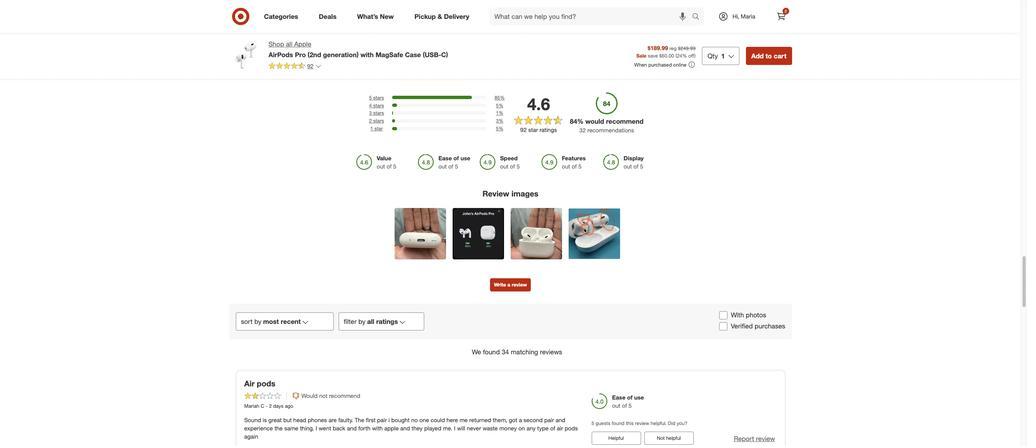 Task type: vqa. For each thing, say whether or not it's contained in the screenshot.


Task type: describe. For each thing, give the bounding box(es) containing it.
92 link
[[269, 62, 322, 72]]

all inside shop all apple airpods pro (2nd generation) with magsafe case (usb‑c)
[[286, 40, 293, 48]]

could
[[431, 417, 445, 424]]

online
[[674, 62, 687, 68]]

stars for 2 stars
[[373, 118, 384, 124]]

categories
[[264, 12, 298, 20]]

is
[[263, 417, 267, 424]]

are
[[329, 417, 337, 424]]

with inside shop all apple airpods pro (2nd generation) with magsafe case (usb‑c)
[[361, 51, 374, 59]]

3 sponsored link from the left
[[654, 0, 721, 8]]

not
[[319, 393, 328, 400]]

write
[[494, 282, 506, 288]]

we
[[472, 348, 481, 357]]

helpful
[[609, 435, 624, 442]]

add to cart button
[[746, 47, 792, 65]]

92 for 92
[[307, 63, 314, 70]]

0 vertical spatial review
[[512, 282, 527, 288]]

0 horizontal spatial 2
[[269, 403, 272, 409]]

display out of 5
[[624, 155, 644, 170]]

$189.99 reg $249.99 sale save $ 60.00 ( 24 % off )
[[637, 44, 696, 59]]

this
[[626, 421, 634, 427]]

0 horizontal spatial pods
[[257, 379, 275, 389]]

returned
[[469, 417, 491, 424]]

report review
[[734, 435, 775, 443]]

sponsored for 2nd sponsored link from left
[[486, 2, 510, 8]]

pro
[[295, 51, 306, 59]]

0 horizontal spatial and
[[347, 425, 357, 432]]

not
[[657, 435, 665, 442]]

generation)
[[323, 51, 359, 59]]

1 %
[[496, 110, 504, 116]]

1 horizontal spatial ease
[[612, 394, 626, 401]]

mariah c - 2 days ago
[[244, 403, 293, 409]]

4.6
[[527, 94, 550, 114]]

helpful
[[666, 435, 681, 442]]

here
[[447, 417, 458, 424]]

not helpful
[[657, 435, 681, 442]]

air
[[244, 379, 255, 389]]

% inside the $189.99 reg $249.99 sale save $ 60.00 ( 24 % off )
[[683, 53, 687, 59]]

money
[[500, 425, 517, 432]]

85 %
[[495, 95, 505, 101]]

5 inside value out of 5
[[393, 163, 397, 170]]

would not recommend
[[302, 393, 360, 400]]

$189.99
[[648, 44, 668, 51]]

4 stars
[[369, 102, 384, 109]]

shop all apple airpods pro (2nd generation) with magsafe case (usb‑c)
[[269, 40, 448, 59]]

2 horizontal spatial and
[[556, 417, 566, 424]]

sponsored for 3rd sponsored link from the right
[[234, 2, 258, 8]]

we found 34 matching reviews
[[472, 348, 562, 357]]

bought
[[392, 417, 410, 424]]

review
[[483, 189, 510, 198]]

again
[[244, 433, 258, 440]]

1 for star
[[370, 126, 373, 132]]

guest review image 4 of 4, zoom in image
[[569, 208, 620, 260]]

5 inside speed out of 5
[[517, 163, 520, 170]]

reviews
[[540, 348, 562, 357]]

airpods
[[269, 51, 293, 59]]

second
[[524, 417, 543, 424]]

1 i from the left
[[316, 425, 317, 432]]

with inside sound is great but head phones are faulty. the first pair i bought no one could here me returned them, got a second pair and experience the same thing. i went back and forth with apple and they played me. i will never waste money on any type of air pods again
[[372, 425, 383, 432]]

faulty.
[[338, 417, 353, 424]]

value out of 5
[[377, 155, 397, 170]]

purchases
[[755, 322, 786, 331]]

recent
[[281, 318, 301, 326]]

cart
[[774, 52, 787, 60]]

stars for 3 stars
[[373, 110, 384, 116]]

image of airpods pro (2nd generation) with magsafe case (usb‑c) image
[[229, 40, 262, 72]]

5 inside display out of 5
[[640, 163, 644, 170]]

guest review image 3 of 4, zoom in image
[[511, 208, 562, 260]]

forth
[[358, 425, 371, 432]]

off
[[689, 53, 695, 59]]

write a review button
[[490, 279, 531, 292]]

on
[[519, 425, 525, 432]]

1 vertical spatial use
[[634, 394, 644, 401]]

5 guests found this review helpful. did you?
[[592, 421, 688, 427]]

recommend inside 84 % would recommend 32 recommendations
[[606, 117, 644, 125]]

% for 3 stars
[[499, 110, 504, 116]]

images
[[512, 189, 539, 198]]

2 sponsored link from the left
[[486, 0, 554, 8]]

1 horizontal spatial all
[[367, 318, 375, 326]]

2 horizontal spatial review
[[756, 435, 775, 443]]

helpful.
[[651, 421, 667, 427]]

got
[[509, 417, 518, 424]]

hi, maria
[[733, 13, 756, 20]]

0 horizontal spatial ease
[[439, 155, 452, 162]]

60.00
[[662, 53, 674, 59]]

qty 1
[[708, 52, 725, 60]]

0 horizontal spatial ratings
[[376, 318, 398, 326]]

guest review image 2 of 4, zoom in image
[[453, 208, 504, 260]]

0 horizontal spatial found
[[483, 348, 500, 357]]

2 for 2
[[785, 9, 787, 14]]

would
[[302, 393, 318, 400]]

sound is great but head phones are faulty. the first pair i bought no one could here me returned them, got a second pair and experience the same thing. i went back and forth with apple and they played me. i will never waste money on any type of air pods again
[[244, 417, 578, 440]]

air
[[557, 425, 563, 432]]

the
[[355, 417, 365, 424]]

of inside sound is great but head phones are faulty. the first pair i bought no one could here me returned them, got a second pair and experience the same thing. i went back and forth with apple and they played me. i will never waste money on any type of air pods again
[[550, 425, 555, 432]]

guests
[[596, 421, 611, 427]]

% for 5 stars
[[500, 95, 505, 101]]

out for value out of 5
[[377, 163, 385, 170]]

review images
[[483, 189, 539, 198]]

5 inside features out of 5
[[579, 163, 582, 170]]

1 vertical spatial ease of use out of 5
[[612, 394, 644, 409]]

sale
[[637, 53, 647, 59]]

waste
[[483, 425, 498, 432]]

1 horizontal spatial and
[[400, 425, 410, 432]]

% inside 84 % would recommend 32 recommendations
[[578, 117, 584, 125]]

92 for 92 star ratings
[[521, 126, 527, 133]]

a inside button
[[508, 282, 511, 288]]

star for 1
[[375, 126, 383, 132]]

with
[[731, 311, 744, 320]]

2 link
[[773, 7, 791, 26]]

2 i from the left
[[454, 425, 456, 432]]

of inside display out of 5
[[634, 163, 639, 170]]

92 star ratings
[[521, 126, 557, 133]]

you?
[[677, 421, 688, 427]]

did
[[668, 421, 676, 427]]

% for 1 star
[[499, 126, 504, 132]]

display
[[624, 155, 644, 162]]

out for display out of 5
[[624, 163, 632, 170]]

32
[[580, 127, 586, 134]]

sound
[[244, 417, 261, 424]]

2 pair from the left
[[545, 417, 554, 424]]

apple
[[294, 40, 312, 48]]

photos
[[746, 311, 767, 320]]

experience
[[244, 425, 273, 432]]

one
[[420, 417, 429, 424]]

any
[[527, 425, 536, 432]]

5 % for star
[[496, 126, 504, 132]]

% for 2 stars
[[499, 118, 504, 124]]

sponsored for 1st sponsored link from right
[[654, 2, 678, 8]]

features out of 5
[[562, 155, 586, 170]]

4
[[369, 102, 372, 109]]

maria
[[741, 13, 756, 20]]

deals link
[[312, 7, 347, 26]]



Task type: locate. For each thing, give the bounding box(es) containing it.
ratings
[[540, 126, 557, 133], [376, 318, 398, 326]]

1 vertical spatial recommend
[[329, 393, 360, 400]]

never
[[467, 425, 481, 432]]

delivery
[[444, 12, 470, 20]]

1 vertical spatial review
[[635, 421, 650, 427]]

shop
[[269, 40, 284, 48]]

with
[[361, 51, 374, 59], [372, 425, 383, 432]]

sponsored link
[[234, 0, 302, 8], [486, 0, 554, 8], [654, 0, 721, 8]]

&
[[438, 12, 442, 20]]

sort
[[241, 318, 253, 326]]

0 vertical spatial all
[[286, 40, 293, 48]]

2 horizontal spatial 1
[[722, 52, 725, 60]]

2 stars
[[369, 118, 384, 124]]

2 vertical spatial 2
[[269, 403, 272, 409]]

1 vertical spatial with
[[372, 425, 383, 432]]

played
[[424, 425, 442, 432]]

1 by from the left
[[255, 318, 262, 326]]

2 horizontal spatial sponsored link
[[654, 0, 721, 8]]

search
[[689, 13, 709, 21]]

2 vertical spatial 1
[[370, 126, 373, 132]]

1 vertical spatial 92
[[521, 126, 527, 133]]

great
[[269, 417, 282, 424]]

write a review
[[494, 282, 527, 288]]

1 vertical spatial 3
[[496, 118, 499, 124]]

speed
[[500, 155, 518, 162]]

2 stars from the top
[[373, 102, 384, 109]]

to
[[766, 52, 772, 60]]

0 vertical spatial a
[[508, 282, 511, 288]]

verified purchases
[[731, 322, 786, 331]]

stars down 5 stars
[[373, 102, 384, 109]]

24
[[677, 53, 683, 59]]

0 horizontal spatial review
[[512, 282, 527, 288]]

pods right air
[[257, 379, 275, 389]]

out inside value out of 5
[[377, 163, 385, 170]]

them,
[[493, 417, 507, 424]]

1 sponsored link from the left
[[234, 0, 302, 8]]

of inside features out of 5
[[572, 163, 577, 170]]

1 horizontal spatial review
[[635, 421, 650, 427]]

92
[[307, 63, 314, 70], [521, 126, 527, 133]]

1 up 3 %
[[496, 110, 499, 116]]

matching
[[511, 348, 538, 357]]

0 horizontal spatial ease of use out of 5
[[439, 155, 471, 170]]

head
[[293, 417, 306, 424]]

2 down 3 stars
[[369, 118, 372, 124]]

would
[[586, 117, 604, 125]]

1 horizontal spatial use
[[634, 394, 644, 401]]

but
[[283, 417, 292, 424]]

air pods
[[244, 379, 275, 389]]

0 horizontal spatial i
[[316, 425, 317, 432]]

1 vertical spatial ease
[[612, 394, 626, 401]]

1 horizontal spatial ratings
[[540, 126, 557, 133]]

review right this
[[635, 421, 650, 427]]

Verified purchases checkbox
[[720, 323, 728, 331]]

review right the report
[[756, 435, 775, 443]]

84
[[570, 117, 578, 125]]

0 vertical spatial with
[[361, 51, 374, 59]]

when purchased online
[[635, 62, 687, 68]]

recommend right "not"
[[329, 393, 360, 400]]

what's
[[357, 12, 378, 20]]

1 horizontal spatial sponsored link
[[486, 0, 554, 8]]

and down the bought
[[400, 425, 410, 432]]

0 horizontal spatial a
[[508, 282, 511, 288]]

5 stars
[[369, 95, 384, 101]]

1 horizontal spatial 92
[[521, 126, 527, 133]]

phones
[[308, 417, 327, 424]]

5 % up 1 %
[[496, 102, 504, 109]]

by for sort by
[[255, 318, 262, 326]]

stars up 1 star
[[373, 118, 384, 124]]

found left this
[[612, 421, 625, 427]]

star down 4.6
[[529, 126, 538, 133]]

1 pair from the left
[[377, 417, 387, 424]]

1 horizontal spatial recommend
[[606, 117, 644, 125]]

1 horizontal spatial by
[[359, 318, 366, 326]]

found left 34
[[483, 348, 500, 357]]

what's new
[[357, 12, 394, 20]]

1 horizontal spatial pods
[[565, 425, 578, 432]]

1 vertical spatial ratings
[[376, 318, 398, 326]]

with down first
[[372, 425, 383, 432]]

1 horizontal spatial pair
[[545, 417, 554, 424]]

pickup & delivery link
[[408, 7, 480, 26]]

3 down 4
[[369, 110, 372, 116]]

out inside display out of 5
[[624, 163, 632, 170]]

pods right 'air'
[[565, 425, 578, 432]]

reg
[[670, 45, 677, 51]]

1 horizontal spatial 3
[[496, 118, 499, 124]]

84 % would recommend 32 recommendations
[[570, 117, 644, 134]]

stars down 4 stars
[[373, 110, 384, 116]]

out for speed out of 5
[[500, 163, 509, 170]]

34
[[502, 348, 509, 357]]

will
[[457, 425, 465, 432]]

(usb‑c)
[[423, 51, 448, 59]]

0 vertical spatial ease of use out of 5
[[439, 155, 471, 170]]

and up 'air'
[[556, 417, 566, 424]]

pair up type
[[545, 417, 554, 424]]

(2nd
[[308, 51, 321, 59]]

stars for 4 stars
[[373, 102, 384, 109]]

0 vertical spatial 92
[[307, 63, 314, 70]]

3 down 1 %
[[496, 118, 499, 124]]

0 horizontal spatial pair
[[377, 417, 387, 424]]

3 stars
[[369, 110, 384, 116]]

search button
[[689, 7, 709, 27]]

0 vertical spatial 1
[[722, 52, 725, 60]]

recommend up 'recommendations'
[[606, 117, 644, 125]]

me
[[460, 417, 468, 424]]

features
[[562, 155, 586, 162]]

1 horizontal spatial 1
[[496, 110, 499, 116]]

star down 2 stars
[[375, 126, 383, 132]]

ease
[[439, 155, 452, 162], [612, 394, 626, 401]]

0 horizontal spatial recommend
[[329, 393, 360, 400]]

sort by most recent
[[241, 318, 301, 326]]

1 horizontal spatial star
[[529, 126, 538, 133]]

1 5 % from the top
[[496, 102, 504, 109]]

recommend
[[606, 117, 644, 125], [329, 393, 360, 400]]

1 vertical spatial all
[[367, 318, 375, 326]]

1 vertical spatial 2
[[369, 118, 372, 124]]

out for features out of 5
[[562, 163, 570, 170]]

pods
[[257, 379, 275, 389], [565, 425, 578, 432]]

1 right the qty
[[722, 52, 725, 60]]

2 inside 2 link
[[785, 9, 787, 14]]

0 horizontal spatial by
[[255, 318, 262, 326]]

0 vertical spatial found
[[483, 348, 500, 357]]

of inside speed out of 5
[[510, 163, 515, 170]]

0 vertical spatial use
[[461, 155, 471, 162]]

1 vertical spatial 1
[[496, 110, 499, 116]]

0 horizontal spatial star
[[375, 126, 383, 132]]

ease of use out of 5
[[439, 155, 471, 170], [612, 394, 644, 409]]

out inside speed out of 5
[[500, 163, 509, 170]]

filter
[[344, 318, 357, 326]]

stars
[[373, 95, 384, 101], [373, 102, 384, 109], [373, 110, 384, 116], [373, 118, 384, 124]]

0 vertical spatial 3
[[369, 110, 372, 116]]

%
[[683, 53, 687, 59], [500, 95, 505, 101], [499, 102, 504, 109], [499, 110, 504, 116], [578, 117, 584, 125], [499, 118, 504, 124], [499, 126, 504, 132]]

0 vertical spatial ease
[[439, 155, 452, 162]]

0 horizontal spatial all
[[286, 40, 293, 48]]

what's new link
[[350, 7, 404, 26]]

i left will
[[454, 425, 456, 432]]

1 vertical spatial found
[[612, 421, 625, 427]]

case
[[405, 51, 421, 59]]

add
[[752, 52, 764, 60]]

ratings down 4.6
[[540, 126, 557, 133]]

i
[[316, 425, 317, 432], [454, 425, 456, 432]]

0 horizontal spatial use
[[461, 155, 471, 162]]

2 horizontal spatial 2
[[785, 9, 787, 14]]

5 % down 3 %
[[496, 126, 504, 132]]

stars for 5 stars
[[373, 95, 384, 101]]

all
[[286, 40, 293, 48], [367, 318, 375, 326]]

and down 'faulty.' at the left of the page
[[347, 425, 357, 432]]

verified
[[731, 322, 753, 331]]

found
[[483, 348, 500, 357], [612, 421, 625, 427]]

2 right -
[[269, 403, 272, 409]]

2 right maria
[[785, 9, 787, 14]]

with left magsafe
[[361, 51, 374, 59]]

1 vertical spatial 5 %
[[496, 126, 504, 132]]

c
[[261, 403, 264, 409]]

deals
[[319, 12, 337, 20]]

% for 4 stars
[[499, 102, 504, 109]]

star
[[375, 126, 383, 132], [529, 126, 538, 133]]

by for filter by
[[359, 318, 366, 326]]

by right "filter"
[[359, 318, 366, 326]]

1 horizontal spatial ease of use out of 5
[[612, 394, 644, 409]]

hi,
[[733, 13, 740, 20]]

a inside sound is great but head phones are faulty. the first pair i bought no one could here me returned them, got a second pair and experience the same thing. i went back and forth with apple and they played me. i will never waste money on any type of air pods again
[[519, 417, 522, 424]]

guest review image 1 of 4, zoom in image
[[395, 208, 446, 260]]

0 vertical spatial ratings
[[540, 126, 557, 133]]

went
[[319, 425, 331, 432]]

filter by all ratings
[[344, 318, 398, 326]]

a right write
[[508, 282, 511, 288]]

1 horizontal spatial a
[[519, 417, 522, 424]]

1 horizontal spatial found
[[612, 421, 625, 427]]

report review button
[[734, 435, 775, 444]]

With photos checkbox
[[720, 312, 728, 320]]

review
[[512, 282, 527, 288], [635, 421, 650, 427], [756, 435, 775, 443]]

0 vertical spatial 2
[[785, 9, 787, 14]]

star for 92
[[529, 126, 538, 133]]

2 5 % from the top
[[496, 126, 504, 132]]

i down phones
[[316, 425, 317, 432]]

1 vertical spatial a
[[519, 417, 522, 424]]

by right sort
[[255, 318, 262, 326]]

of inside value out of 5
[[387, 163, 392, 170]]

0 vertical spatial 5 %
[[496, 102, 504, 109]]

3 for 3 stars
[[369, 110, 372, 116]]

the
[[275, 425, 283, 432]]

review right write
[[512, 282, 527, 288]]

0 horizontal spatial 1
[[370, 126, 373, 132]]

out inside features out of 5
[[562, 163, 570, 170]]

me.
[[443, 425, 453, 432]]

2 vertical spatial review
[[756, 435, 775, 443]]

ratings right "filter"
[[376, 318, 398, 326]]

What can we help you find? suggestions appear below search field
[[490, 7, 695, 26]]

purchased
[[649, 62, 672, 68]]

1 star
[[370, 126, 383, 132]]

report
[[734, 435, 755, 443]]

a right got
[[519, 417, 522, 424]]

all right "filter"
[[367, 318, 375, 326]]

1 stars from the top
[[373, 95, 384, 101]]

1 down 2 stars
[[370, 126, 373, 132]]

0 horizontal spatial 3
[[369, 110, 372, 116]]

pair left "i"
[[377, 417, 387, 424]]

3 for 3 %
[[496, 118, 499, 124]]

pair
[[377, 417, 387, 424], [545, 417, 554, 424]]

stars up 4 stars
[[373, 95, 384, 101]]

2 by from the left
[[359, 318, 366, 326]]

0 vertical spatial pods
[[257, 379, 275, 389]]

0 vertical spatial recommend
[[606, 117, 644, 125]]

1 horizontal spatial i
[[454, 425, 456, 432]]

0 horizontal spatial 92
[[307, 63, 314, 70]]

$
[[660, 53, 662, 59]]

pods inside sound is great but head phones are faulty. the first pair i bought no one could here me returned them, got a second pair and experience the same thing. i went back and forth with apple and they played me. i will never waste money on any type of air pods again
[[565, 425, 578, 432]]

5 % for stars
[[496, 102, 504, 109]]

mariah
[[244, 403, 259, 409]]

new
[[380, 12, 394, 20]]

3 stars from the top
[[373, 110, 384, 116]]

1 horizontal spatial 2
[[369, 118, 372, 124]]

all right 'shop'
[[286, 40, 293, 48]]

2 for 2 stars
[[369, 118, 372, 124]]

1 vertical spatial pods
[[565, 425, 578, 432]]

most
[[263, 318, 279, 326]]

4 stars from the top
[[373, 118, 384, 124]]

0 horizontal spatial sponsored link
[[234, 0, 302, 8]]

1 for %
[[496, 110, 499, 116]]

ago
[[285, 403, 293, 409]]



